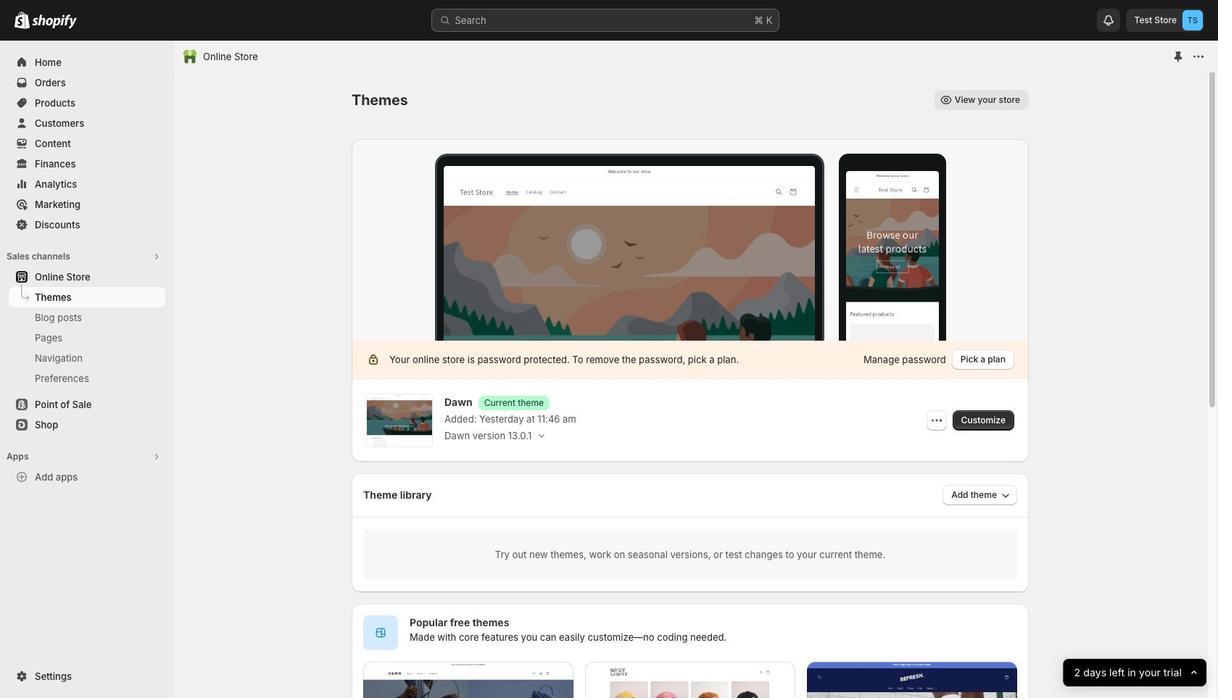 Task type: describe. For each thing, give the bounding box(es) containing it.
shopify image
[[15, 12, 30, 29]]

online store image
[[183, 49, 197, 64]]



Task type: vqa. For each thing, say whether or not it's contained in the screenshot.
rightmost Shopify image
yes



Task type: locate. For each thing, give the bounding box(es) containing it.
shopify image
[[32, 15, 77, 29]]

test store image
[[1183, 10, 1203, 30]]



